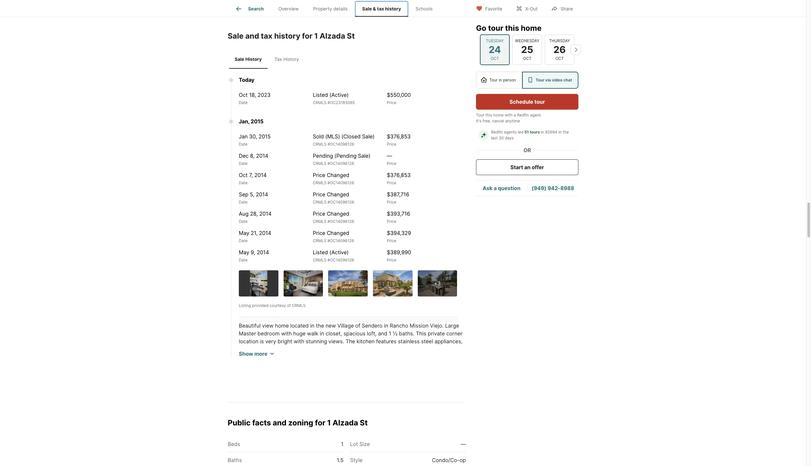 Task type: describe. For each thing, give the bounding box(es) containing it.
changed for $376,853
[[327, 172, 349, 178]]

oct for 25
[[523, 56, 532, 61]]

the up room
[[418, 346, 427, 353]]

it's
[[476, 119, 482, 123]]

price changed crmls #oc14096126 for $376,853
[[313, 172, 354, 185]]

history for tax history
[[284, 56, 299, 62]]

in left rancho
[[384, 322, 389, 329]]

natural
[[413, 362, 430, 368]]

tour for tour in person
[[490, 78, 498, 83]]

dec
[[239, 153, 249, 159]]

location
[[432, 370, 453, 376]]

property
[[313, 6, 332, 12]]

with up master
[[279, 354, 289, 360]]

stone
[[431, 362, 445, 368]]

$389,990
[[387, 249, 411, 256]]

chat
[[564, 78, 572, 83]]

sale history
[[235, 56, 262, 62]]

overview tab
[[271, 1, 306, 17]]

more
[[255, 351, 268, 357]]

home up wednesday
[[521, 24, 542, 33]]

designer
[[314, 354, 336, 360]]

property details
[[313, 6, 348, 12]]

8,
[[250, 153, 255, 159]]

$389,990 price
[[387, 249, 411, 263]]

for for zoning
[[315, 418, 326, 428]]

beds
[[228, 441, 240, 447]]

#oc14096126 inside pending (pending sale) crmls #oc14096126
[[328, 161, 354, 166]]

an
[[525, 164, 531, 171]]

2014 for oct 7, 2014
[[255, 172, 267, 178]]

changed for $387,716
[[327, 191, 349, 198]]

1 vertical spatial from
[[294, 377, 305, 384]]

(949)
[[532, 185, 547, 192]]

with up anytime
[[505, 113, 513, 118]]

home down steel
[[429, 346, 443, 353]]

rancho
[[390, 322, 409, 329]]

30
[[499, 136, 504, 140]]

price inside $393,716 price
[[387, 219, 397, 224]]

0 vertical spatial 2015
[[251, 118, 264, 125]]

sale and tax history for 1 alzada st
[[228, 32, 355, 41]]

floor.
[[259, 370, 271, 376]]

tax history
[[275, 56, 299, 62]]

views.
[[329, 338, 344, 345]]

28,
[[250, 210, 258, 217]]

1 left lot
[[341, 441, 344, 447]]

tab list containing sale history
[[228, 50, 307, 69]]

facts
[[252, 418, 271, 428]]

price inside $389,990 price
[[387, 258, 397, 263]]

shower
[[239, 370, 257, 376]]

tax for and
[[261, 32, 273, 41]]

it's free, cancel anytime
[[476, 119, 520, 123]]

oct 7, 2014 date
[[239, 172, 267, 185]]

and right facts
[[273, 418, 287, 428]]

crmls for oct 18, 2023
[[313, 100, 327, 105]]

2014 for may 9, 2014
[[257, 249, 269, 256]]

zoning
[[288, 418, 313, 428]]

st for public facts and zoning for 1 alzada st
[[360, 418, 368, 428]]

oct inside oct 7, 2014 date
[[239, 172, 248, 178]]

2 horizontal spatial a
[[514, 113, 516, 118]]

two
[[291, 354, 300, 360]]

style
[[350, 457, 363, 464]]

#oc14096126 inside sold (mls) (closed sale) crmls #oc14096126
[[328, 142, 354, 147]]

$550,000 price
[[387, 92, 411, 105]]

history for &
[[385, 6, 401, 12]]

courtesy
[[270, 303, 286, 308]]

crmls inside sold (mls) (closed sale) crmls #oc14096126
[[313, 142, 327, 147]]

0 vertical spatial this
[[505, 24, 519, 33]]

op
[[460, 457, 466, 464]]

tone
[[302, 354, 313, 360]]

26
[[554, 44, 566, 55]]

show
[[239, 351, 253, 357]]

room
[[416, 354, 429, 360]]

features
[[376, 338, 397, 345]]

1.5
[[337, 457, 344, 464]]

changed for $394,329
[[327, 230, 349, 236]]

tops
[[343, 346, 354, 353]]

the inside in the last 30 days
[[563, 130, 569, 135]]

alzada for public facts and zoning for 1 alzada st
[[333, 418, 358, 428]]

question
[[498, 185, 521, 192]]

price changed crmls #oc14096126 for $387,716
[[313, 191, 354, 205]]

1 horizontal spatial a
[[494, 185, 497, 192]]

listed (active) crmls #oc23193085
[[313, 92, 355, 105]]

18,
[[249, 92, 256, 98]]

sale & tax history
[[362, 6, 401, 12]]

loft,
[[367, 330, 377, 337]]

via
[[546, 78, 551, 83]]

tax for &
[[377, 6, 384, 12]]

tour for go
[[488, 24, 504, 33]]

st for sale and tax history for 1 alzada st
[[347, 32, 355, 41]]

baths.
[[399, 330, 415, 337]]

tour via video chat option
[[522, 72, 579, 89]]

white
[[239, 346, 253, 353]]

price changed crmls #oc14096126 for $394,329
[[313, 230, 354, 243]]

price changed crmls #oc14096126 for $393,716
[[313, 210, 354, 224]]

sep
[[239, 191, 249, 198]]

private
[[428, 330, 445, 337]]

pending (pending sale) crmls #oc14096126
[[313, 153, 371, 166]]

wednesday
[[515, 38, 540, 43]]

date for dec 8, 2014
[[239, 161, 248, 166]]

date for oct 7, 2014
[[239, 180, 248, 185]]

painted
[[259, 354, 277, 360]]

date for sep 5, 2014
[[239, 200, 248, 205]]

quartz
[[305, 346, 321, 353]]

today
[[239, 77, 255, 83]]

$550,000
[[387, 92, 411, 98]]

condo/co-
[[432, 457, 460, 464]]

date for oct 18, 2023
[[239, 100, 248, 105]]

tax
[[275, 56, 282, 62]]

beautiful
[[239, 322, 261, 329]]

cancel
[[492, 119, 505, 123]]

sale history tab
[[229, 51, 268, 67]]

oct for 26
[[556, 56, 564, 61]]

with up bright
[[281, 330, 292, 337]]

tours
[[530, 130, 540, 135]]

crmls for aug 28, 2014
[[313, 219, 327, 224]]

$376,853 for sale)
[[387, 133, 411, 140]]

crmls inside pending (pending sale) crmls #oc14096126
[[313, 161, 327, 166]]

2014 for may 21, 2014
[[259, 230, 271, 236]]

1 horizontal spatial is
[[444, 346, 448, 353]]

history for and
[[274, 32, 301, 41]]

person
[[503, 78, 516, 83]]

$387,716
[[387, 191, 410, 198]]

2014 for dec 8, 2014
[[256, 153, 269, 159]]

search link
[[235, 5, 264, 13]]

0 horizontal spatial custom
[[239, 354, 257, 360]]

tab list containing search
[[228, 0, 446, 17]]

1 down property
[[314, 32, 318, 41]]

public
[[228, 418, 251, 428]]

ask a question link
[[483, 185, 521, 192]]

crmls for may 21, 2014
[[313, 238, 327, 243]]

1 vertical spatial the
[[316, 322, 324, 329]]

counters,
[[348, 362, 371, 368]]

located
[[291, 322, 309, 329]]

tour for schedule
[[535, 99, 545, 105]]

days
[[505, 136, 514, 140]]

away
[[279, 377, 292, 384]]

oct 18, 2023 date
[[239, 92, 271, 105]]

sale for sale history
[[235, 56, 244, 62]]

stainless
[[398, 338, 420, 345]]

in inside 'option'
[[499, 78, 502, 83]]

2015 inside jan 30, 2015 date
[[259, 133, 271, 140]]

and up "stone"
[[431, 354, 440, 360]]

may for may 21, 2014
[[239, 230, 249, 236]]

51
[[525, 130, 529, 135]]

#oc14096126 for $393,716
[[328, 219, 354, 224]]

½
[[393, 330, 398, 337]]

outpost
[[318, 377, 338, 384]]

kitchen
[[357, 338, 375, 345]]

listed for may 9, 2014
[[313, 249, 328, 256]]

changed for $393,716
[[327, 210, 349, 217]]

wednesday 25 oct
[[515, 38, 540, 61]]

master
[[275, 362, 292, 368]]

offer
[[532, 164, 544, 171]]

0 horizontal spatial is
[[260, 338, 264, 345]]

tuesday 24 oct
[[486, 38, 504, 61]]

2 vertical spatial is
[[455, 370, 459, 376]]



Task type: locate. For each thing, give the bounding box(es) containing it.
schedule tour
[[510, 99, 545, 105]]

sale left &
[[362, 6, 372, 12]]

a right just
[[249, 377, 252, 384]]

1 vertical spatial of
[[356, 322, 361, 329]]

2 date from the top
[[239, 142, 248, 147]]

2 $376,853 from the top
[[387, 172, 411, 178]]

2023
[[258, 92, 271, 98]]

of
[[287, 303, 291, 308], [356, 322, 361, 329]]

2014 inside aug 28, 2014 date
[[259, 210, 272, 217]]

2014 inside dec 8, 2014 date
[[256, 153, 269, 159]]

0 horizontal spatial this
[[486, 113, 493, 118]]

large
[[445, 322, 459, 329]]

0 vertical spatial $376,853 price
[[387, 133, 411, 147]]

steps
[[264, 377, 278, 384]]

1 left the ½
[[389, 330, 391, 337]]

0 vertical spatial of
[[287, 303, 291, 308]]

oct left 7,
[[239, 172, 248, 178]]

may left "21,"
[[239, 230, 249, 236]]

alzada for sale and tax history for 1 alzada st
[[320, 32, 345, 41]]

date up the jan,
[[239, 100, 248, 105]]

x-out button
[[511, 1, 544, 15]]

4 date from the top
[[239, 180, 248, 185]]

start an offer button
[[476, 159, 579, 175]]

tax down "search"
[[261, 32, 273, 41]]

price inside $550,000 price
[[387, 100, 397, 105]]

thursday
[[550, 38, 571, 43]]

community
[[362, 377, 390, 384]]

0 horizontal spatial —
[[387, 153, 392, 159]]

2 $376,853 price from the top
[[387, 172, 411, 185]]

1 vertical spatial tab list
[[228, 50, 307, 69]]

2014 inside sep 5, 2014 date
[[256, 191, 268, 198]]

(mls)
[[326, 133, 340, 140]]

history inside tab
[[385, 6, 401, 12]]

search
[[248, 6, 264, 12]]

4 price changed crmls #oc14096126 from the top
[[313, 230, 354, 243]]

1 horizontal spatial from
[[318, 370, 329, 376]]

1 vertical spatial sale
[[228, 32, 244, 41]]

entry
[[403, 370, 416, 376]]

property details tab
[[306, 1, 355, 17]]

1 vertical spatial custom
[[239, 354, 257, 360]]

1 vertical spatial listed
[[313, 249, 328, 256]]

2 horizontal spatial tour
[[536, 78, 545, 83]]

1 history from the left
[[246, 56, 262, 62]]

0 vertical spatial alzada
[[320, 32, 345, 41]]

and down enclosed
[[351, 377, 361, 384]]

out
[[530, 6, 538, 11]]

date down jan
[[239, 142, 248, 147]]

2014 for aug 28, 2014
[[259, 210, 272, 217]]

0 vertical spatial (active)
[[330, 92, 349, 98]]

2014 right 7,
[[255, 172, 267, 178]]

(active) inside listed (active) crmls #oc14096126
[[330, 249, 349, 256]]

patio
[[367, 370, 379, 376]]

— for —
[[461, 441, 466, 447]]

2014 inside oct 7, 2014 date
[[255, 172, 267, 178]]

0 horizontal spatial redfin
[[491, 130, 503, 135]]

sale up the today
[[235, 56, 244, 62]]

of inside beautiful view home located in the new village of sendero in rancho mission viejo. large master bedroom with huge walk in closet, spacious loft, and 1 ½ baths. this private corner location is very bright with stunning views. the kitchen features stainless steel appliances, white thermofoil cabinets, quartz counter tops with custom backsplash. the home is custom painted with two tone designer paint, recessed lighting in living room and bedroom. the master bath offers limestone counters, tile shower, and natural stone shower floor. enjoy the sunsets from your enclosed patio with iron entry gate. location is just a few steps away from the outpost pool and community room.
[[356, 322, 361, 329]]

1 vertical spatial 2015
[[259, 133, 271, 140]]

date for jan 30, 2015
[[239, 142, 248, 147]]

0 vertical spatial custom
[[367, 346, 385, 353]]

from up outpost
[[318, 370, 329, 376]]

1 #oc14096126 from the top
[[328, 142, 354, 147]]

1 horizontal spatial st
[[360, 418, 368, 428]]

2 (active) from the top
[[330, 249, 349, 256]]

0 vertical spatial tour
[[488, 24, 504, 33]]

thursday 26 oct
[[550, 38, 571, 61]]

the left new
[[316, 322, 324, 329]]

0 horizontal spatial st
[[347, 32, 355, 41]]

crmls for sep 5, 2014
[[313, 200, 327, 205]]

may for may 9, 2014
[[239, 249, 249, 256]]

3 #oc14096126 from the top
[[328, 180, 354, 185]]

history up the today
[[246, 56, 262, 62]]

view
[[262, 322, 274, 329]]

listed inside "listed (active) crmls #oc23193085"
[[313, 92, 328, 98]]

0 vertical spatial listed
[[313, 92, 328, 98]]

25
[[522, 44, 534, 55]]

date for may 9, 2014
[[239, 258, 248, 263]]

tour for tour via video chat
[[536, 78, 545, 83]]

new
[[326, 322, 336, 329]]

is left very
[[260, 338, 264, 345]]

sale & tax history tab
[[355, 1, 409, 17]]

1 vertical spatial redfin
[[491, 130, 503, 135]]

with down huge on the bottom
[[294, 338, 304, 345]]

1 may from the top
[[239, 230, 249, 236]]

tour this home with a redfin agent.
[[476, 113, 542, 118]]

2 may from the top
[[239, 249, 249, 256]]

date inside may 9, 2014 date
[[239, 258, 248, 263]]

1 horizontal spatial history
[[284, 56, 299, 62]]

#oc14096126 for $394,329
[[328, 238, 354, 243]]

1 horizontal spatial tax
[[377, 6, 384, 12]]

is right location
[[455, 370, 459, 376]]

x-out
[[526, 6, 538, 11]]

1 vertical spatial st
[[360, 418, 368, 428]]

0 vertical spatial may
[[239, 230, 249, 236]]

0 horizontal spatial of
[[287, 303, 291, 308]]

1 horizontal spatial history
[[385, 6, 401, 12]]

3 date from the top
[[239, 161, 248, 166]]

$376,853 price for sale)
[[387, 133, 411, 147]]

8988
[[561, 185, 575, 192]]

sale for sale and tax history for 1 alzada st
[[228, 32, 244, 41]]

1 inside beautiful view home located in the new village of sendero in rancho mission viejo. large master bedroom with huge walk in closet, spacious loft, and 1 ½ baths. this private corner location is very bright with stunning views. the kitchen features stainless steel appliances, white thermofoil cabinets, quartz counter tops with custom backsplash. the home is custom painted with two tone designer paint, recessed lighting in living room and bedroom. the master bath offers limestone counters, tile shower, and natural stone shower floor. enjoy the sunsets from your enclosed patio with iron entry gate. location is just a few steps away from the outpost pool and community room.
[[389, 330, 391, 337]]

the down 'sunsets'
[[307, 377, 316, 384]]

lot
[[350, 441, 358, 447]]

— inside the — price
[[387, 153, 392, 159]]

1 vertical spatial —
[[461, 441, 466, 447]]

tour left via
[[536, 78, 545, 83]]

history inside sale history tab
[[246, 56, 262, 62]]

listed
[[313, 92, 328, 98], [313, 249, 328, 256]]

oct inside thursday 26 oct
[[556, 56, 564, 61]]

1 tab list from the top
[[228, 0, 446, 17]]

history inside tax history "tab"
[[284, 56, 299, 62]]

a right ask
[[494, 185, 497, 192]]

date down may 21, 2014 date
[[239, 258, 248, 263]]

2 price changed crmls #oc14096126 from the top
[[313, 191, 354, 205]]

0 horizontal spatial tax
[[261, 32, 273, 41]]

2014 right 8,
[[256, 153, 269, 159]]

ask a question
[[483, 185, 521, 192]]

0 vertical spatial $376,853
[[387, 133, 411, 140]]

date down sep
[[239, 200, 248, 205]]

may left 9,
[[239, 249, 249, 256]]

share
[[561, 6, 573, 11]]

of up "spacious"
[[356, 322, 361, 329]]

1 vertical spatial tour
[[535, 99, 545, 105]]

offers
[[306, 362, 321, 368]]

redfin
[[517, 113, 529, 118], [491, 130, 503, 135]]

0 horizontal spatial history
[[274, 32, 301, 41]]

1 (active) from the top
[[330, 92, 349, 98]]

crmls for oct 7, 2014
[[313, 180, 327, 185]]

this
[[416, 330, 427, 337]]

in inside in the last 30 days
[[559, 130, 562, 135]]

1 price changed crmls #oc14096126 from the top
[[313, 172, 354, 185]]

very
[[266, 338, 276, 345]]

sale) right "(closed"
[[362, 133, 375, 140]]

may
[[239, 230, 249, 236], [239, 249, 249, 256]]

0 horizontal spatial from
[[294, 377, 305, 384]]

date inside oct 18, 2023 date
[[239, 100, 248, 105]]

1 vertical spatial alzada
[[333, 418, 358, 428]]

#oc14096126 for $376,853
[[328, 180, 354, 185]]

tour up it's
[[476, 113, 485, 118]]

1 vertical spatial $376,853
[[387, 172, 411, 178]]

1 vertical spatial tax
[[261, 32, 273, 41]]

2 listed from the top
[[313, 249, 328, 256]]

0 vertical spatial is
[[260, 338, 264, 345]]

crmls inside listed (active) crmls #oc14096126
[[313, 258, 327, 263]]

date down dec
[[239, 161, 248, 166]]

6 date from the top
[[239, 219, 248, 224]]

0 vertical spatial st
[[347, 32, 355, 41]]

1 $376,853 from the top
[[387, 133, 411, 140]]

6 #oc14096126 from the top
[[328, 238, 354, 243]]

2 horizontal spatial the
[[563, 130, 569, 135]]

from down 'sunsets'
[[294, 377, 305, 384]]

home right view
[[275, 322, 289, 329]]

village
[[338, 322, 354, 329]]

is
[[260, 338, 264, 345], [444, 346, 448, 353], [455, 370, 459, 376]]

0 vertical spatial from
[[318, 370, 329, 376]]

for for history
[[302, 32, 313, 41]]

redfin up last
[[491, 130, 503, 135]]

8 date from the top
[[239, 258, 248, 263]]

2015 right the jan,
[[251, 118, 264, 125]]

sale for sale & tax history
[[362, 6, 372, 12]]

just
[[239, 377, 248, 384]]

sale) right (pending
[[358, 153, 371, 159]]

the right 92694
[[563, 130, 569, 135]]

this up wednesday
[[505, 24, 519, 33]]

tuesday
[[486, 38, 504, 43]]

next image
[[571, 44, 581, 55]]

date inside jan 30, 2015 date
[[239, 142, 248, 147]]

1 listed from the top
[[313, 92, 328, 98]]

favorite button
[[471, 1, 508, 15]]

anytime
[[506, 119, 520, 123]]

with
[[505, 113, 513, 118], [281, 330, 292, 337], [294, 338, 304, 345], [355, 346, 366, 353], [279, 354, 289, 360], [381, 370, 391, 376]]

may inside may 9, 2014 date
[[239, 249, 249, 256]]

2 history from the left
[[284, 56, 299, 62]]

tour inside "option"
[[536, 78, 545, 83]]

the up the away
[[287, 370, 295, 376]]

in right walk
[[320, 330, 324, 337]]

oct inside wednesday 25 oct
[[523, 56, 532, 61]]

5,
[[250, 191, 255, 198]]

tour in person option
[[476, 72, 522, 89]]

with up 'recessed'
[[355, 346, 366, 353]]

0 vertical spatial sale
[[362, 6, 372, 12]]

$376,853 price up the — price
[[387, 133, 411, 147]]

1 horizontal spatial tour
[[535, 99, 545, 105]]

history right &
[[385, 6, 401, 12]]

2014 right 5,
[[256, 191, 268, 198]]

tour via video chat
[[536, 78, 572, 83]]

agent.
[[530, 113, 542, 118]]

tab list
[[228, 0, 446, 17], [228, 50, 307, 69]]

5 date from the top
[[239, 200, 248, 205]]

date down the aug
[[239, 219, 248, 224]]

details
[[334, 6, 348, 12]]

and
[[245, 32, 259, 41], [378, 330, 388, 337], [431, 354, 440, 360], [402, 362, 411, 368], [351, 377, 361, 384], [273, 418, 287, 428]]

in left person at top
[[499, 78, 502, 83]]

redfin up anytime
[[517, 113, 529, 118]]

1 right zoning
[[327, 418, 331, 428]]

go
[[476, 24, 487, 33]]

(active) for $550,000
[[330, 92, 349, 98]]

2015 right 30,
[[259, 133, 271, 140]]

0 horizontal spatial tour
[[488, 24, 504, 33]]

a up anytime
[[514, 113, 516, 118]]

tour left person at top
[[490, 78, 498, 83]]

24
[[489, 44, 501, 55]]

$376,853 up the — price
[[387, 133, 411, 140]]

0 vertical spatial sale)
[[362, 133, 375, 140]]

st down the details
[[347, 32, 355, 41]]

tax inside tab
[[377, 6, 384, 12]]

date up sep
[[239, 180, 248, 185]]

enclosed
[[343, 370, 365, 376]]

2014 inside may 9, 2014 date
[[257, 249, 269, 256]]

1
[[314, 32, 318, 41], [389, 330, 391, 337], [327, 418, 331, 428], [341, 441, 344, 447]]

0 horizontal spatial a
[[249, 377, 252, 384]]

in down backsplash.
[[396, 354, 401, 360]]

tax history tab
[[268, 51, 306, 67]]

this
[[505, 24, 519, 33], [486, 113, 493, 118]]

2 horizontal spatial is
[[455, 370, 459, 376]]

spacious
[[344, 330, 366, 337]]

is down appliances,
[[444, 346, 448, 353]]

custom up lighting
[[367, 346, 385, 353]]

2 vertical spatial a
[[249, 377, 252, 384]]

sep 5, 2014 date
[[239, 191, 268, 205]]

huge
[[293, 330, 306, 337]]

tour inside button
[[535, 99, 545, 105]]

list box
[[476, 72, 579, 89]]

1 vertical spatial a
[[494, 185, 497, 192]]

1 changed from the top
[[327, 172, 349, 178]]

alzada down property details tab at top left
[[320, 32, 345, 41]]

oct down '24'
[[491, 56, 499, 61]]

2014 for sep 5, 2014
[[256, 191, 268, 198]]

1 date from the top
[[239, 100, 248, 105]]

the
[[563, 130, 569, 135], [316, 322, 324, 329], [287, 370, 295, 376]]

$376,853 price up $387,716
[[387, 172, 411, 185]]

1 vertical spatial may
[[239, 249, 249, 256]]

tour in person
[[490, 78, 516, 83]]

7 date from the top
[[239, 238, 248, 243]]

0 vertical spatial a
[[514, 113, 516, 118]]

and up features
[[378, 330, 388, 337]]

aug 28, 2014 date
[[239, 210, 272, 224]]

0 vertical spatial tax
[[377, 6, 384, 12]]

tour up 'tuesday'
[[488, 24, 504, 33]]

listed for oct 18, 2023
[[313, 92, 328, 98]]

counter
[[322, 346, 341, 353]]

in up walk
[[310, 322, 315, 329]]

1 horizontal spatial custom
[[367, 346, 385, 353]]

0 vertical spatial redfin
[[517, 113, 529, 118]]

date for may 21, 2014
[[239, 238, 248, 243]]

9,
[[251, 249, 256, 256]]

history up the tax history
[[274, 32, 301, 41]]

0 horizontal spatial tour
[[476, 113, 485, 118]]

this up "free,"
[[486, 113, 493, 118]]

st up size
[[360, 418, 368, 428]]

92694
[[546, 130, 558, 135]]

oct inside tuesday 24 oct
[[491, 56, 499, 61]]

0 horizontal spatial the
[[287, 370, 295, 376]]

date inside sep 5, 2014 date
[[239, 200, 248, 205]]

or
[[524, 147, 531, 154]]

history
[[385, 6, 401, 12], [274, 32, 301, 41]]

show more
[[239, 351, 268, 357]]

in right tours
[[541, 130, 544, 135]]

#oc14096126 for $389,990
[[328, 258, 354, 263]]

crmls inside "listed (active) crmls #oc23193085"
[[313, 100, 327, 105]]

date for aug 28, 2014
[[239, 219, 248, 224]]

start an offer
[[511, 164, 544, 171]]

date up may 9, 2014 date
[[239, 238, 248, 243]]

list box containing tour in person
[[476, 72, 579, 89]]

walk
[[307, 330, 319, 337]]

&
[[373, 6, 376, 12]]

of right courtesy
[[287, 303, 291, 308]]

3 price changed crmls #oc14096126 from the top
[[313, 210, 354, 224]]

2 vertical spatial the
[[287, 370, 295, 376]]

942-
[[548, 185, 561, 192]]

sale up sale history at top left
[[228, 32, 244, 41]]

2 vertical spatial sale
[[235, 56, 244, 62]]

baths
[[228, 457, 242, 464]]

1 horizontal spatial this
[[505, 24, 519, 33]]

2014 right 28,
[[259, 210, 272, 217]]

schools tab
[[409, 1, 440, 17]]

3 changed from the top
[[327, 210, 349, 217]]

1 horizontal spatial the
[[316, 322, 324, 329]]

start
[[511, 164, 524, 171]]

in
[[499, 78, 502, 83], [541, 130, 544, 135], [559, 130, 562, 135], [310, 322, 315, 329], [384, 322, 389, 329], [320, 330, 324, 337], [396, 354, 401, 360]]

stunning
[[306, 338, 327, 345]]

4 #oc14096126 from the top
[[328, 200, 354, 205]]

0 horizontal spatial for
[[302, 32, 313, 41]]

the down painted
[[264, 362, 274, 368]]

the up tops
[[346, 338, 355, 345]]

listed (active) crmls #oc14096126
[[313, 249, 354, 263]]

2014 inside may 21, 2014 date
[[259, 230, 271, 236]]

1 vertical spatial $376,853 price
[[387, 172, 411, 185]]

agents
[[504, 130, 517, 135]]

show more button
[[239, 350, 274, 358]]

history right tax
[[284, 56, 299, 62]]

#oc14096126 for $387,716
[[328, 200, 354, 205]]

0 horizontal spatial history
[[246, 56, 262, 62]]

tax right &
[[377, 6, 384, 12]]

1 vertical spatial sale)
[[358, 153, 371, 159]]

tour inside 'option'
[[490, 78, 498, 83]]

listed inside listed (active) crmls #oc14096126
[[313, 249, 328, 256]]

$376,853
[[387, 133, 411, 140], [387, 172, 411, 178]]

alzada up lot
[[333, 418, 358, 428]]

sale) inside pending (pending sale) crmls #oc14096126
[[358, 153, 371, 159]]

custom down white
[[239, 354, 257, 360]]

2014 right 9,
[[257, 249, 269, 256]]

None button
[[480, 34, 510, 65], [513, 35, 543, 65], [545, 35, 575, 65], [480, 34, 510, 65], [513, 35, 543, 65], [545, 35, 575, 65]]

tour for tour this home with a redfin agent.
[[476, 113, 485, 118]]

last
[[491, 136, 498, 140]]

1 $376,853 price from the top
[[387, 133, 411, 147]]

(active)
[[330, 92, 349, 98], [330, 249, 349, 256]]

sale) inside sold (mls) (closed sale) crmls #oc14096126
[[362, 133, 375, 140]]

$376,853 for #oc14096126
[[387, 172, 411, 178]]

oct down 25
[[523, 56, 532, 61]]

home up cancel
[[494, 113, 504, 118]]

history for sale history
[[246, 56, 262, 62]]

0 vertical spatial —
[[387, 153, 392, 159]]

in right 92694
[[559, 130, 562, 135]]

paint,
[[337, 354, 351, 360]]

a inside beautiful view home located in the new village of sendero in rancho mission viejo. large master bedroom with huge walk in closet, spacious loft, and 1 ½ baths. this private corner location is very bright with stunning views. the kitchen features stainless steel appliances, white thermofoil cabinets, quartz counter tops with custom backsplash. the home is custom painted with two tone designer paint, recessed lighting in living room and bedroom. the master bath offers limestone counters, tile shower, and natural stone shower floor. enjoy the sunsets from your enclosed patio with iron entry gate. location is just a few steps away from the outpost pool and community room.
[[249, 377, 252, 384]]

for up tax history "tab"
[[302, 32, 313, 41]]

4 changed from the top
[[327, 230, 349, 236]]

1 horizontal spatial of
[[356, 322, 361, 329]]

date inside may 21, 2014 date
[[239, 238, 248, 243]]

1 vertical spatial this
[[486, 113, 493, 118]]

1 horizontal spatial redfin
[[517, 113, 529, 118]]

date inside oct 7, 2014 date
[[239, 180, 248, 185]]

and down living on the bottom
[[402, 362, 411, 368]]

overview
[[279, 6, 299, 12]]

pending
[[313, 153, 333, 159]]

(active) inside "listed (active) crmls #oc23193085"
[[330, 92, 349, 98]]

0 vertical spatial for
[[302, 32, 313, 41]]

corner
[[447, 330, 463, 337]]

2 tab list from the top
[[228, 50, 307, 69]]

(active) for $389,990
[[330, 249, 349, 256]]

1 horizontal spatial —
[[461, 441, 466, 447]]

1 horizontal spatial tour
[[490, 78, 498, 83]]

x-
[[526, 6, 530, 11]]

for right zoning
[[315, 418, 326, 428]]

2 changed from the top
[[327, 191, 349, 198]]

1 horizontal spatial for
[[315, 418, 326, 428]]

#oc14096126 inside listed (active) crmls #oc14096126
[[328, 258, 354, 263]]

7 #oc14096126 from the top
[[328, 258, 354, 263]]

date inside aug 28, 2014 date
[[239, 219, 248, 224]]

1 vertical spatial is
[[444, 346, 448, 353]]

may inside may 21, 2014 date
[[239, 230, 249, 236]]

crmls for may 9, 2014
[[313, 258, 327, 263]]

5 #oc14096126 from the top
[[328, 219, 354, 224]]

alzada
[[320, 32, 345, 41], [333, 418, 358, 428]]

— for — price
[[387, 153, 392, 159]]

with down the shower, at left
[[381, 370, 391, 376]]

21,
[[251, 230, 258, 236]]

$376,853 price for #oc14096126
[[387, 172, 411, 185]]

1 vertical spatial history
[[274, 32, 301, 41]]

date inside dec 8, 2014 date
[[239, 161, 248, 166]]

oct down 26
[[556, 56, 564, 61]]

oct inside oct 18, 2023 date
[[239, 92, 248, 98]]

price inside $394,329 price
[[387, 238, 397, 243]]

oct left 18,
[[239, 92, 248, 98]]

1 vertical spatial (active)
[[330, 249, 349, 256]]

oct for 24
[[491, 56, 499, 61]]

0 vertical spatial tab list
[[228, 0, 446, 17]]

schedule tour button
[[476, 94, 579, 110]]

$376,853 down the — price
[[387, 172, 411, 178]]

and up sale history at top left
[[245, 32, 259, 41]]

2014 right "21,"
[[259, 230, 271, 236]]

0 vertical spatial history
[[385, 6, 401, 12]]

tour up 'agent.'
[[535, 99, 545, 105]]

1 vertical spatial for
[[315, 418, 326, 428]]

price inside $387,716 price
[[387, 200, 397, 205]]

jan,
[[239, 118, 250, 125]]

0 vertical spatial the
[[563, 130, 569, 135]]

2 #oc14096126 from the top
[[328, 161, 354, 166]]



Task type: vqa. For each thing, say whether or not it's contained in the screenshot.
$393,716 Price
yes



